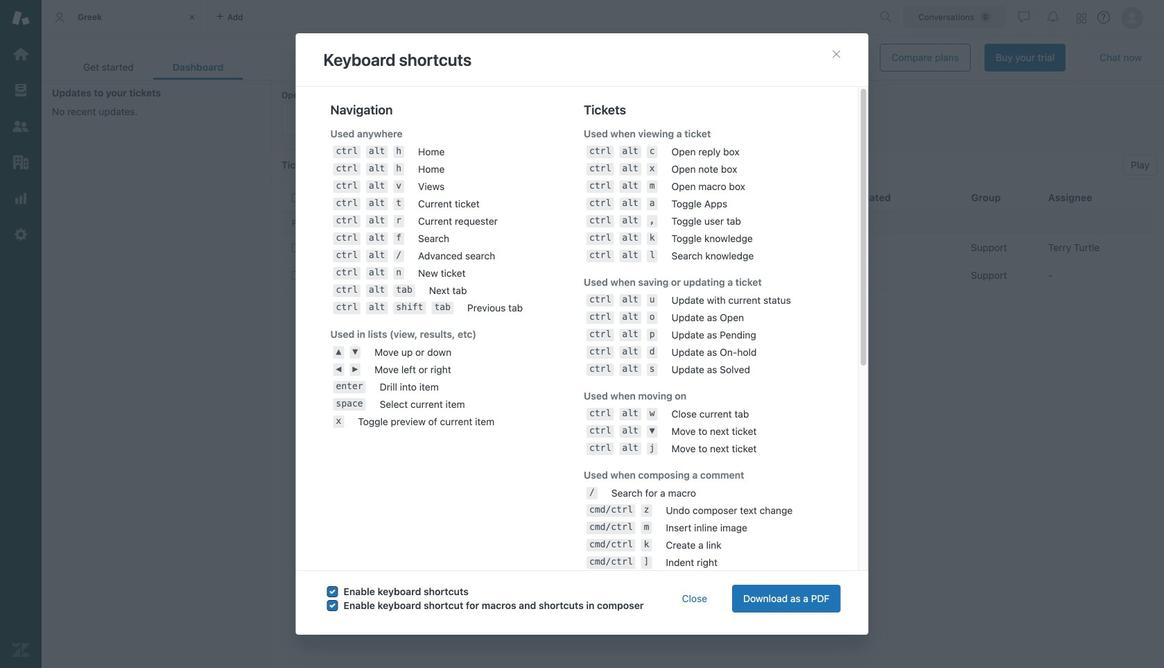 Task type: describe. For each thing, give the bounding box(es) containing it.
main element
[[0, 0, 42, 668]]

organizations image
[[12, 153, 30, 171]]

admin image
[[12, 225, 30, 244]]

tabs tab list
[[42, 0, 875, 35]]

1 vertical spatial tab
[[64, 54, 153, 80]]

1 horizontal spatial close image
[[831, 49, 843, 60]]

views image
[[12, 81, 30, 99]]

March 20, 2024 text field
[[805, 53, 869, 63]]

close image inside tabs tab list
[[185, 10, 199, 24]]



Task type: vqa. For each thing, say whether or not it's contained in the screenshot.
Organizations Image
yes



Task type: locate. For each thing, give the bounding box(es) containing it.
tab list
[[64, 54, 243, 80]]

zendesk products image
[[1077, 14, 1087, 23]]

None checkbox
[[292, 243, 301, 252]]

close image
[[185, 10, 199, 24], [831, 49, 843, 60]]

dialog
[[296, 33, 869, 668]]

Select All Tickets checkbox
[[292, 193, 301, 202]]

get help image
[[1098, 11, 1111, 24]]

0 horizontal spatial close image
[[185, 10, 199, 24]]

get started image
[[12, 45, 30, 63]]

0 vertical spatial tab
[[42, 0, 208, 35]]

0 vertical spatial close image
[[185, 10, 199, 24]]

zendesk image
[[12, 641, 30, 659]]

tab
[[42, 0, 208, 35], [64, 54, 153, 80]]

1 vertical spatial close image
[[831, 49, 843, 60]]

grid
[[271, 184, 1165, 668]]

reporting image
[[12, 189, 30, 207]]

customers image
[[12, 117, 30, 135]]

zendesk support image
[[12, 9, 30, 27]]

None checkbox
[[292, 271, 301, 280]]



